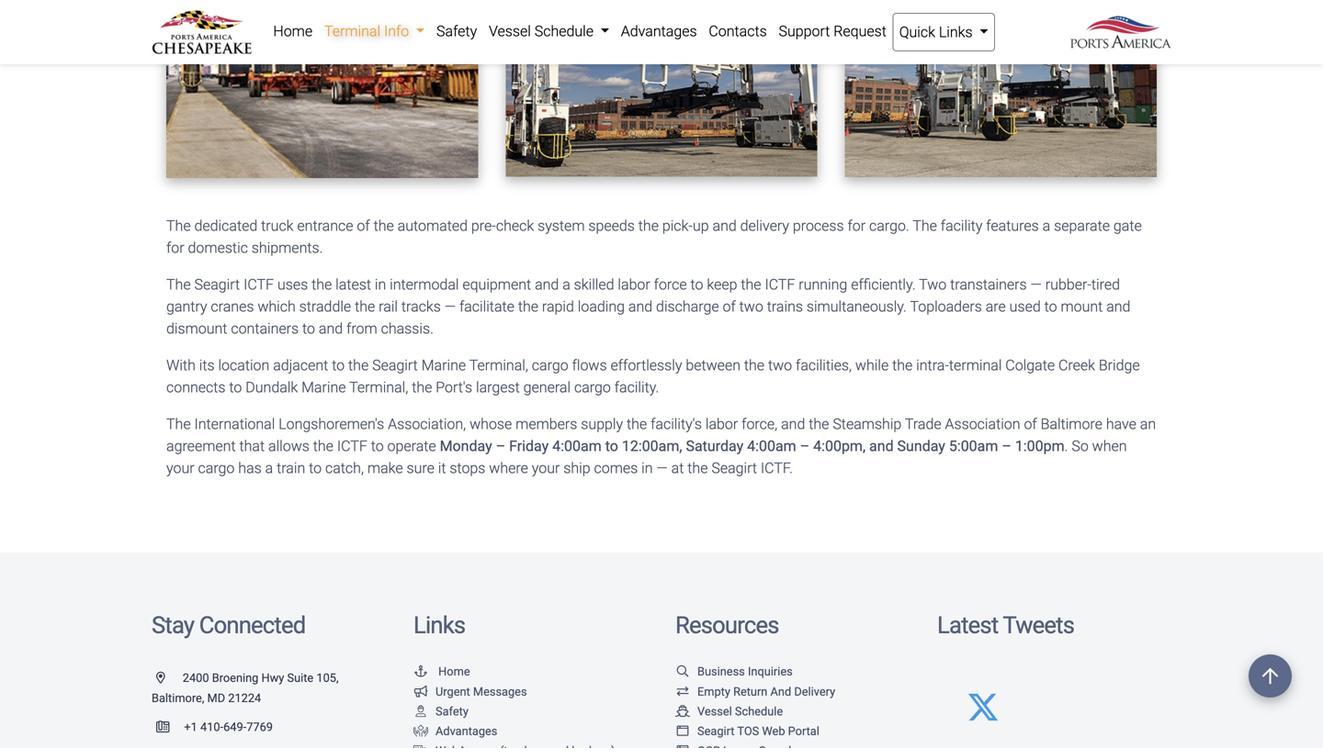 Task type: locate. For each thing, give the bounding box(es) containing it.
agreement
[[166, 438, 236, 455]]

2 vertical spatial —
[[657, 460, 668, 477]]

1 horizontal spatial advantages
[[621, 23, 697, 40]]

in
[[375, 276, 386, 294], [642, 460, 653, 477]]

0 horizontal spatial advantages
[[436, 725, 498, 739]]

schedule
[[535, 23, 594, 40], [735, 705, 783, 719]]

— left at
[[657, 460, 668, 477]]

transtainers
[[950, 276, 1027, 294]]

and right up
[[713, 217, 737, 235]]

facility's
[[651, 416, 702, 433]]

to up comes on the left bottom of page
[[605, 438, 618, 455]]

home up urgent
[[439, 666, 470, 679]]

+1 410-649-7769 link
[[152, 721, 273, 735]]

your down friday
[[532, 460, 560, 477]]

1 vertical spatial safety
[[436, 705, 469, 719]]

general
[[523, 379, 571, 396]]

tos
[[737, 725, 759, 739]]

​the
[[166, 217, 191, 235]]

0 vertical spatial marine
[[422, 357, 466, 374]]

0 horizontal spatial in
[[375, 276, 386, 294]]

marine down adjacent
[[302, 379, 346, 396]]

0 vertical spatial safety link
[[431, 13, 483, 50]]

a up rapid
[[563, 276, 570, 294]]

of down keep
[[723, 298, 736, 316]]

home left terminal
[[273, 23, 313, 40]]

1 horizontal spatial ictf terminal image
[[506, 0, 818, 177]]

to inside . so when your cargo has a train to catch, make sure it stops where your ship comes in — at the seagirt ictf.
[[309, 460, 322, 477]]

labor left force
[[618, 276, 650, 294]]

1 horizontal spatial two
[[768, 357, 792, 374]]

and
[[771, 685, 791, 699]]

a
[[1043, 217, 1051, 235], [563, 276, 570, 294], [265, 460, 273, 477]]

tracks
[[401, 298, 441, 316]]

0 horizontal spatial vessel schedule link
[[483, 13, 615, 50]]

1 horizontal spatial cargo
[[532, 357, 569, 374]]

— inside . so when your cargo has a train to catch, make sure it stops where your ship comes in — at the seagirt ictf.
[[657, 460, 668, 477]]

1 vertical spatial safety link
[[414, 705, 469, 719]]

ictf up catch,
[[337, 438, 367, 455]]

map marker alt image
[[156, 673, 180, 685]]

operate
[[387, 438, 436, 455]]

1 horizontal spatial advantages link
[[615, 13, 703, 50]]

2 horizontal spatial —
[[1031, 276, 1042, 294]]

1 vertical spatial of
[[723, 298, 736, 316]]

1 horizontal spatial your
[[532, 460, 560, 477]]

0 horizontal spatial –
[[496, 438, 506, 455]]

safety
[[437, 23, 477, 40], [436, 705, 469, 719]]

3 ictf terminal image from the left
[[845, 0, 1157, 178]]

home link for terminal info link on the top
[[267, 13, 318, 50]]

straddle
[[299, 298, 351, 316]]

the inside the international longshoremen's association, whose members supply the facility's labor force, and the steamship trade association of baltimore have an agreement that allows the ictf to operate
[[166, 416, 191, 433]]

0 horizontal spatial links
[[414, 612, 465, 640]]

labor
[[618, 276, 650, 294], [706, 416, 738, 433]]

0 horizontal spatial home
[[273, 23, 313, 40]]

0 horizontal spatial two
[[739, 298, 763, 316]]

1 vertical spatial two
[[768, 357, 792, 374]]

ictf terminal image
[[166, 0, 478, 178], [506, 0, 818, 177], [845, 0, 1157, 178]]

bridge
[[1099, 357, 1140, 374]]

seagirt inside the seagirt ictf uses the latest in intermodal equipment and a skilled labor force to keep the ictf running efficiently. two transtainers — rubber-tired gantry cranes which straddle the rail tracks — facilitate the rapid loading and discharge of two trains simultaneously. toploaders are used to mount and dismount containers to and from chassis.
[[194, 276, 240, 294]]

2 ictf terminal image from the left
[[506, 0, 818, 177]]

user hard hat image
[[414, 706, 428, 718]]

home link for the urgent messages link
[[414, 666, 470, 679]]

two left facilities,
[[768, 357, 792, 374]]

a right 'features'
[[1043, 217, 1051, 235]]

0 vertical spatial links
[[939, 23, 973, 41]]

train
[[277, 460, 305, 477]]

links
[[939, 23, 973, 41], [414, 612, 465, 640]]

safety link for terminal info link on the top
[[431, 13, 483, 50]]

to right train
[[309, 460, 322, 477]]

keep
[[707, 276, 737, 294]]

safety link for the urgent messages link
[[414, 705, 469, 719]]

chassis.
[[381, 320, 434, 338]]

1 horizontal spatial labor
[[706, 416, 738, 433]]

connects
[[166, 379, 226, 396]]

to down location
[[229, 379, 242, 396]]

labor inside the international longshoremen's association, whose members supply the facility's labor force, and the steamship trade association of baltimore have an agreement that allows the ictf to operate
[[706, 416, 738, 433]]

cargo down agreement
[[198, 460, 235, 477]]

and
[[713, 217, 737, 235], [535, 276, 559, 294], [629, 298, 653, 316], [1107, 298, 1131, 316], [319, 320, 343, 338], [781, 416, 805, 433], [869, 438, 894, 455]]

loading
[[578, 298, 625, 316]]

marine
[[422, 357, 466, 374], [302, 379, 346, 396]]

1 horizontal spatial ictf
[[337, 438, 367, 455]]

0 horizontal spatial vessel
[[489, 23, 531, 40]]

1 vertical spatial home
[[439, 666, 470, 679]]

when
[[1092, 438, 1127, 455]]

the right cargo. at the top right of the page
[[913, 217, 937, 235]]

latest
[[937, 612, 998, 640]]

home
[[273, 23, 313, 40], [439, 666, 470, 679]]

0 vertical spatial terminal,
[[469, 357, 528, 374]]

0 horizontal spatial labor
[[618, 276, 650, 294]]

safety link right info
[[431, 13, 483, 50]]

exchange image
[[675, 686, 690, 698]]

​with its location adjacent to the seagirt marine terminal, cargo flows effortlessly between the two facilities, while the intra-terminal colgate creek bridge connects to dundalk marine terminal, the port's largest general cargo facility.
[[166, 357, 1140, 396]]

0 horizontal spatial of
[[357, 217, 370, 235]]

where
[[489, 460, 528, 477]]

0 horizontal spatial your
[[166, 460, 194, 477]]

terminal, up longshoremen's
[[349, 379, 408, 396]]

to up make
[[371, 438, 384, 455]]

the inside the seagirt ictf uses the latest in intermodal equipment and a skilled labor force to keep the ictf running efficiently. two transtainers — rubber-tired gantry cranes which straddle the rail tracks — facilitate the rapid loading and discharge of two trains simultaneously. toploaders are used to mount and dismount containers to and from chassis.
[[166, 276, 191, 294]]

1 4:00am from the left
[[552, 438, 602, 455]]

2 horizontal spatial cargo
[[574, 379, 611, 396]]

1 vertical spatial labor
[[706, 416, 738, 433]]

2400 broening hwy suite 105, baltimore, md 21224
[[152, 672, 339, 706]]

safety link
[[431, 13, 483, 50], [414, 705, 469, 719]]

2400 broening hwy suite 105, baltimore, md 21224 link
[[152, 672, 339, 706]]

in inside . so when your cargo has a train to catch, make sure it stops where your ship comes in — at the seagirt ictf.
[[642, 460, 653, 477]]

1 vertical spatial in
[[642, 460, 653, 477]]

links right quick
[[939, 23, 973, 41]]

home link up urgent
[[414, 666, 470, 679]]

two
[[739, 298, 763, 316], [768, 357, 792, 374]]

the for two
[[166, 276, 191, 294]]

the up 12:00am,
[[627, 416, 647, 433]]

advantages link left contacts
[[615, 13, 703, 50]]

to
[[691, 276, 703, 294], [1045, 298, 1057, 316], [302, 320, 315, 338], [332, 357, 345, 374], [229, 379, 242, 396], [371, 438, 384, 455], [605, 438, 618, 455], [309, 460, 322, 477]]

cargo down flows
[[574, 379, 611, 396]]

0 vertical spatial home link
[[267, 13, 318, 50]]

automated
[[398, 217, 468, 235]]

labor up saturday
[[706, 416, 738, 433]]

1 horizontal spatial vessel schedule link
[[675, 705, 783, 719]]

4:00am up ictf.
[[747, 438, 796, 455]]

0 horizontal spatial ictf terminal image
[[166, 0, 478, 178]]

terminal, up largest in the bottom of the page
[[469, 357, 528, 374]]

vessel
[[489, 23, 531, 40], [698, 705, 732, 719]]

1 vertical spatial vessel schedule
[[698, 705, 783, 719]]

1 vertical spatial cargo
[[574, 379, 611, 396]]

and up rapid
[[535, 276, 559, 294]]

2 vertical spatial of
[[1024, 416, 1037, 433]]

tab panel
[[153, 0, 1171, 480]]

seagirt inside . so when your cargo has a train to catch, make sure it stops where your ship comes in — at the seagirt ictf.
[[712, 460, 757, 477]]

links up anchor icon
[[414, 612, 465, 640]]

two left trains
[[739, 298, 763, 316]]

quick links link
[[893, 13, 995, 51]]

the right keep
[[741, 276, 761, 294]]

— up used
[[1031, 276, 1042, 294]]

0 horizontal spatial a
[[265, 460, 273, 477]]

trains
[[767, 298, 803, 316]]

0 vertical spatial labor
[[618, 276, 650, 294]]

seagirt down chassis.
[[372, 357, 418, 374]]

to right used
[[1045, 298, 1057, 316]]

equipment
[[463, 276, 531, 294]]

1 vertical spatial vessel
[[698, 705, 732, 719]]

0 horizontal spatial 4:00am
[[552, 438, 602, 455]]

creek
[[1059, 357, 1095, 374]]

1 horizontal spatial in
[[642, 460, 653, 477]]

sure
[[407, 460, 435, 477]]

0 horizontal spatial terminal,
[[349, 379, 408, 396]]

seagirt left tos
[[698, 725, 735, 739]]

terminal info link
[[318, 13, 431, 50]]

1 horizontal spatial terminal,
[[469, 357, 528, 374]]

1 horizontal spatial –
[[800, 438, 810, 455]]

and right loading
[[629, 298, 653, 316]]

of inside the international longshoremen's association, whose members supply the facility's labor force, and the steamship trade association of baltimore have an agreement that allows the ictf to operate
[[1024, 416, 1037, 433]]

.
[[1065, 438, 1068, 455]]

2 horizontal spatial a
[[1043, 217, 1051, 235]]

—
[[1031, 276, 1042, 294], [445, 298, 456, 316], [657, 460, 668, 477]]

return
[[733, 685, 768, 699]]

a right has
[[265, 460, 273, 477]]

2 horizontal spatial ictf terminal image
[[845, 0, 1157, 178]]

marine up port's
[[422, 357, 466, 374]]

the up "straddle"
[[312, 276, 332, 294]]

1 vertical spatial —
[[445, 298, 456, 316]]

seagirt down monday – friday 4:00am to 12:00am, saturday 4:00am – 4:00pm, and sunday 5:00am – 1:00pm
[[712, 460, 757, 477]]

1 vertical spatial the
[[166, 276, 191, 294]]

the seagirt ictf uses the latest in intermodal equipment and a skilled labor force to keep the ictf running efficiently. two transtainers — rubber-tired gantry cranes which straddle the rail tracks — facilitate the rapid loading and discharge of two trains simultaneously. toploaders are used to mount and dismount containers to and from chassis.
[[166, 276, 1131, 338]]

at
[[671, 460, 684, 477]]

1 horizontal spatial of
[[723, 298, 736, 316]]

advantages left contacts "link"
[[621, 23, 697, 40]]

safety down urgent
[[436, 705, 469, 719]]

and down steamship
[[869, 438, 894, 455]]

cargo up general
[[532, 357, 569, 374]]

vessel schedule link
[[483, 13, 615, 50], [675, 705, 783, 719]]

1 vertical spatial schedule
[[735, 705, 783, 719]]

advantages down the urgent messages link
[[436, 725, 498, 739]]

home inside home link
[[273, 23, 313, 40]]

it
[[438, 460, 446, 477]]

1 horizontal spatial —
[[657, 460, 668, 477]]

and right "force,"
[[781, 416, 805, 433]]

in down 12:00am,
[[642, 460, 653, 477]]

2 horizontal spatial of
[[1024, 416, 1037, 433]]

bullhorn image
[[414, 686, 428, 698]]

terminal info
[[324, 23, 413, 40]]

of inside "​the dedicated truck entrance of the automated pre-check system speeds the pick-up and delivery process for cargo. the facility features a separate gate for domestic shipments."
[[357, 217, 370, 235]]

​with
[[166, 357, 196, 374]]

separate
[[1054, 217, 1110, 235]]

advantages link up truck container image
[[414, 725, 498, 739]]

dismount
[[166, 320, 227, 338]]

– down association
[[1002, 438, 1012, 455]]

saturday
[[686, 438, 744, 455]]

the
[[374, 217, 394, 235], [638, 217, 659, 235], [312, 276, 332, 294], [741, 276, 761, 294], [355, 298, 375, 316], [518, 298, 539, 316], [348, 357, 369, 374], [744, 357, 765, 374], [892, 357, 913, 374], [412, 379, 432, 396], [627, 416, 647, 433], [809, 416, 829, 433], [313, 438, 334, 455], [688, 460, 708, 477]]

0 vertical spatial two
[[739, 298, 763, 316]]

2 vertical spatial cargo
[[198, 460, 235, 477]]

safety link down urgent
[[414, 705, 469, 719]]

safety right info
[[437, 23, 477, 40]]

ictf inside the international longshoremen's association, whose members supply the facility's labor force, and the steamship trade association of baltimore have an agreement that allows the ictf to operate
[[337, 438, 367, 455]]

ship image
[[675, 706, 690, 718]]

the for agreement
[[166, 416, 191, 433]]

while
[[856, 357, 889, 374]]

ictf up which
[[244, 276, 274, 294]]

0 vertical spatial in
[[375, 276, 386, 294]]

1 vertical spatial vessel schedule link
[[675, 705, 783, 719]]

for down ​the
[[166, 239, 184, 257]]

phone office image
[[156, 722, 184, 733]]

1 vertical spatial for
[[166, 239, 184, 257]]

1 your from the left
[[166, 460, 194, 477]]

system
[[538, 217, 585, 235]]

the right at
[[688, 460, 708, 477]]

seagirt up the cranes
[[194, 276, 240, 294]]

urgent
[[436, 685, 470, 699]]

0 vertical spatial advantages
[[621, 23, 697, 40]]

have
[[1106, 416, 1137, 433]]

2 horizontal spatial ictf
[[765, 276, 795, 294]]

– up where
[[496, 438, 506, 455]]

your down agreement
[[166, 460, 194, 477]]

of right entrance
[[357, 217, 370, 235]]

1 horizontal spatial for
[[848, 217, 866, 235]]

1 vertical spatial advantages link
[[414, 725, 498, 739]]

the up from
[[355, 298, 375, 316]]

portal
[[788, 725, 820, 739]]

of
[[357, 217, 370, 235], [723, 298, 736, 316], [1024, 416, 1037, 433]]

0 vertical spatial vessel schedule
[[489, 23, 597, 40]]

to inside the international longshoremen's association, whose members supply the facility's labor force, and the steamship trade association of baltimore have an agreement that allows the ictf to operate
[[371, 438, 384, 455]]

ictf up trains
[[765, 276, 795, 294]]

urgent messages
[[436, 685, 527, 699]]

0 horizontal spatial cargo
[[198, 460, 235, 477]]

supply
[[581, 416, 623, 433]]

1 vertical spatial home link
[[414, 666, 470, 679]]

1 – from the left
[[496, 438, 506, 455]]

1 vertical spatial advantages
[[436, 725, 498, 739]]

the up gantry
[[166, 276, 191, 294]]

are
[[986, 298, 1006, 316]]

2 vertical spatial the
[[166, 416, 191, 433]]

0 horizontal spatial home link
[[267, 13, 318, 50]]

0 vertical spatial home
[[273, 23, 313, 40]]

support request
[[779, 23, 887, 40]]

monday
[[440, 438, 492, 455]]

empty return and delivery
[[698, 685, 835, 699]]

empty return and delivery link
[[675, 685, 835, 699]]

1 vertical spatial marine
[[302, 379, 346, 396]]

0 horizontal spatial for
[[166, 239, 184, 257]]

0 vertical spatial a
[[1043, 217, 1051, 235]]

of inside the seagirt ictf uses the latest in intermodal equipment and a skilled labor force to keep the ictf running efficiently. two transtainers — rubber-tired gantry cranes which straddle the rail tracks — facilitate the rapid loading and discharge of two trains simultaneously. toploaders are used to mount and dismount containers to and from chassis.
[[723, 298, 736, 316]]

shipments.
[[252, 239, 323, 257]]

1 horizontal spatial home link
[[414, 666, 470, 679]]

for left cargo. at the top right of the page
[[848, 217, 866, 235]]

rapid
[[542, 298, 574, 316]]

1 horizontal spatial a
[[563, 276, 570, 294]]

used
[[1010, 298, 1041, 316]]

in up rail
[[375, 276, 386, 294]]

the left intra-
[[892, 357, 913, 374]]

1 horizontal spatial 4:00am
[[747, 438, 796, 455]]

truck
[[261, 217, 294, 235]]

4:00am up ship
[[552, 438, 602, 455]]

the left automated on the top
[[374, 217, 394, 235]]

2 horizontal spatial –
[[1002, 438, 1012, 455]]

0 vertical spatial the
[[913, 217, 937, 235]]

home link left terminal
[[267, 13, 318, 50]]

0 vertical spatial of
[[357, 217, 370, 235]]

– left 4:00pm,
[[800, 438, 810, 455]]

longshoremen's
[[279, 416, 384, 433]]

quick links
[[899, 23, 976, 41]]

the up agreement
[[166, 416, 191, 433]]

sunday
[[897, 438, 946, 455]]

1 ictf terminal image from the left
[[166, 0, 478, 178]]

the right between
[[744, 357, 765, 374]]

of up "1:00pm"
[[1024, 416, 1037, 433]]

— right tracks
[[445, 298, 456, 316]]

1 vertical spatial a
[[563, 276, 570, 294]]

gantry
[[166, 298, 207, 316]]



Task type: vqa. For each thing, say whether or not it's contained in the screenshot.
OCR Image Search link
no



Task type: describe. For each thing, give the bounding box(es) containing it.
2 – from the left
[[800, 438, 810, 455]]

ictf.
[[761, 460, 793, 477]]

+1
[[184, 721, 197, 735]]

0 horizontal spatial advantages link
[[414, 725, 498, 739]]

gate
[[1114, 217, 1142, 235]]

browser image
[[675, 726, 690, 738]]

1 horizontal spatial links
[[939, 23, 973, 41]]

. so when your cargo has a train to catch, make sure it stops where your ship comes in — at the seagirt ictf.
[[166, 438, 1127, 477]]

anchor image
[[414, 666, 428, 678]]

to down "straddle"
[[302, 320, 315, 338]]

0 vertical spatial vessel
[[489, 23, 531, 40]]

delivery
[[794, 685, 835, 699]]

the international longshoremen's association, whose members supply the facility's labor force, and the steamship trade association of baltimore have an agreement that allows the ictf to operate
[[166, 416, 1156, 455]]

terminal
[[324, 23, 381, 40]]

to up discharge
[[691, 276, 703, 294]]

go to top image
[[1249, 655, 1292, 698]]

1 vertical spatial links
[[414, 612, 465, 640]]

safety inside "link"
[[437, 23, 477, 40]]

seagirt inside ​with its location adjacent to the seagirt marine terminal, cargo flows effortlessly between the two facilities, while the intra-terminal colgate creek bridge connects to dundalk marine terminal, the port's largest general cargo facility.
[[372, 357, 418, 374]]

0 horizontal spatial —
[[445, 298, 456, 316]]

monday – friday 4:00am to 12:00am, saturday 4:00am – 4:00pm, and sunday 5:00am – 1:00pm
[[440, 438, 1065, 455]]

ship
[[564, 460, 591, 477]]

request
[[834, 23, 887, 40]]

and down tired
[[1107, 298, 1131, 316]]

0 horizontal spatial marine
[[302, 379, 346, 396]]

hwy
[[261, 672, 284, 686]]

broening
[[212, 672, 259, 686]]

facility
[[941, 217, 983, 235]]

support
[[779, 23, 830, 40]]

pick-
[[662, 217, 693, 235]]

rubber-
[[1046, 276, 1092, 294]]

trade
[[905, 416, 942, 433]]

two inside ​with its location adjacent to the seagirt marine terminal, cargo flows effortlessly between the two facilities, while the intra-terminal colgate creek bridge connects to dundalk marine terminal, the port's largest general cargo facility.
[[768, 357, 792, 374]]

an
[[1140, 416, 1156, 433]]

two inside the seagirt ictf uses the latest in intermodal equipment and a skilled labor force to keep the ictf running efficiently. two transtainers — rubber-tired gantry cranes which straddle the rail tracks — facilitate the rapid loading and discharge of two trains simultaneously. toploaders are used to mount and dismount containers to and from chassis.
[[739, 298, 763, 316]]

and down "straddle"
[[319, 320, 343, 338]]

has
[[238, 460, 262, 477]]

a inside . so when your cargo has a train to catch, make sure it stops where your ship comes in — at the seagirt ictf.
[[265, 460, 273, 477]]

0 horizontal spatial schedule
[[535, 23, 594, 40]]

1 horizontal spatial home
[[439, 666, 470, 679]]

members
[[516, 416, 577, 433]]

the inside "​the dedicated truck entrance of the automated pre-check system speeds the pick-up and delivery process for cargo. the facility features a separate gate for domestic shipments."
[[913, 217, 937, 235]]

association
[[945, 416, 1021, 433]]

uses
[[277, 276, 308, 294]]

colgate
[[1006, 357, 1055, 374]]

latest tweets
[[937, 612, 1074, 640]]

410-
[[200, 721, 223, 735]]

pre-
[[471, 217, 496, 235]]

2 4:00am from the left
[[747, 438, 796, 455]]

make
[[368, 460, 403, 477]]

and inside "​the dedicated truck entrance of the automated pre-check system speeds the pick-up and delivery process for cargo. the facility features a separate gate for domestic shipments."
[[713, 217, 737, 235]]

labor inside the seagirt ictf uses the latest in intermodal equipment and a skilled labor force to keep the ictf running efficiently. two transtainers — rubber-tired gantry cranes which straddle the rail tracks — facilitate the rapid loading and discharge of two trains simultaneously. toploaders are used to mount and dismount containers to and from chassis.
[[618, 276, 650, 294]]

cargo inside . so when your cargo has a train to catch, make sure it stops where your ship comes in — at the seagirt ictf.
[[198, 460, 235, 477]]

1 horizontal spatial marine
[[422, 357, 466, 374]]

12:00am,
[[622, 438, 682, 455]]

1 horizontal spatial vessel
[[698, 705, 732, 719]]

a inside "​the dedicated truck entrance of the automated pre-check system speeds the pick-up and delivery process for cargo. the facility features a separate gate for domestic shipments."
[[1043, 217, 1051, 235]]

the left rapid
[[518, 298, 539, 316]]

and inside the international longshoremen's association, whose members supply the facility's labor force, and the steamship trade association of baltimore have an agreement that allows the ictf to operate
[[781, 416, 805, 433]]

the inside . so when your cargo has a train to catch, make sure it stops where your ship comes in — at the seagirt ictf.
[[688, 460, 708, 477]]

2400
[[183, 672, 209, 686]]

connected
[[199, 612, 305, 640]]

steamship
[[833, 416, 902, 433]]

the left port's
[[412, 379, 432, 396]]

0 vertical spatial vessel schedule link
[[483, 13, 615, 50]]

intra-
[[916, 357, 949, 374]]

cargo.
[[869, 217, 910, 235]]

effortlessly
[[611, 357, 682, 374]]

between
[[686, 357, 741, 374]]

domestic
[[188, 239, 248, 257]]

0 horizontal spatial ictf
[[244, 276, 274, 294]]

process
[[793, 217, 844, 235]]

latest
[[336, 276, 371, 294]]

discharge
[[656, 298, 719, 316]]

the left pick- at the top
[[638, 217, 659, 235]]

2 your from the left
[[532, 460, 560, 477]]

1 vertical spatial terminal,
[[349, 379, 408, 396]]

a inside the seagirt ictf uses the latest in intermodal equipment and a skilled labor force to keep the ictf running efficiently. two transtainers — rubber-tired gantry cranes which straddle the rail tracks — facilitate the rapid loading and discharge of two trains simultaneously. toploaders are used to mount and dismount containers to and from chassis.
[[563, 276, 570, 294]]

the down from
[[348, 357, 369, 374]]

105,
[[316, 672, 339, 686]]

tweets
[[1003, 612, 1074, 640]]

cranes
[[211, 298, 254, 316]]

browser image
[[675, 746, 690, 749]]

to right adjacent
[[332, 357, 345, 374]]

5:00am
[[949, 438, 998, 455]]

3 – from the left
[[1002, 438, 1012, 455]]

1 horizontal spatial schedule
[[735, 705, 783, 719]]

contacts link
[[703, 13, 773, 50]]

dedicated
[[194, 217, 258, 235]]

0 horizontal spatial vessel schedule
[[489, 23, 597, 40]]

comes
[[594, 460, 638, 477]]

0 vertical spatial advantages link
[[615, 13, 703, 50]]

business inquiries
[[698, 666, 793, 679]]

contacts
[[709, 23, 767, 40]]

stops
[[450, 460, 486, 477]]

friday
[[509, 438, 549, 455]]

that
[[239, 438, 265, 455]]

adjacent
[[273, 357, 328, 374]]

mount
[[1061, 298, 1103, 316]]

0 vertical spatial for
[[848, 217, 866, 235]]

port's
[[436, 379, 472, 396]]

features
[[986, 217, 1039, 235]]

suite
[[287, 672, 314, 686]]

intermodal
[[390, 276, 459, 294]]

association,
[[388, 416, 466, 433]]

1 horizontal spatial vessel schedule
[[698, 705, 783, 719]]

delivery
[[740, 217, 789, 235]]

quick
[[899, 23, 935, 41]]

stay connected
[[152, 612, 305, 640]]

in inside the seagirt ictf uses the latest in intermodal equipment and a skilled labor force to keep the ictf running efficiently. two transtainers — rubber-tired gantry cranes which straddle the rail tracks — facilitate the rapid loading and discharge of two trains simultaneously. toploaders are used to mount and dismount containers to and from chassis.
[[375, 276, 386, 294]]

0 vertical spatial cargo
[[532, 357, 569, 374]]

entrance
[[297, 217, 353, 235]]

flows
[[572, 357, 607, 374]]

the down longshoremen's
[[313, 438, 334, 455]]

catch,
[[325, 460, 364, 477]]

tab panel containing ​the dedicated truck entrance of the automated pre-check system speeds the pick-up and delivery process for cargo. the facility features a separate gate for domestic shipments.
[[153, 0, 1171, 480]]

facilitate
[[459, 298, 515, 316]]

business
[[698, 666, 745, 679]]

0 vertical spatial —
[[1031, 276, 1042, 294]]

up
[[693, 217, 709, 235]]

efficiently.
[[851, 276, 916, 294]]

terminal
[[949, 357, 1002, 374]]

baltimore,
[[152, 692, 204, 706]]

seagirt tos web portal
[[698, 725, 820, 739]]

truck container image
[[414, 746, 428, 749]]

649-
[[223, 721, 246, 735]]

the up 4:00pm,
[[809, 416, 829, 433]]

from
[[346, 320, 377, 338]]

search image
[[675, 666, 690, 678]]

+1 410-649-7769
[[184, 721, 273, 735]]

rail
[[379, 298, 398, 316]]

its
[[199, 357, 215, 374]]

whose
[[470, 416, 512, 433]]

hand receiving image
[[414, 726, 428, 738]]

force
[[654, 276, 687, 294]]

info
[[384, 23, 409, 40]]



